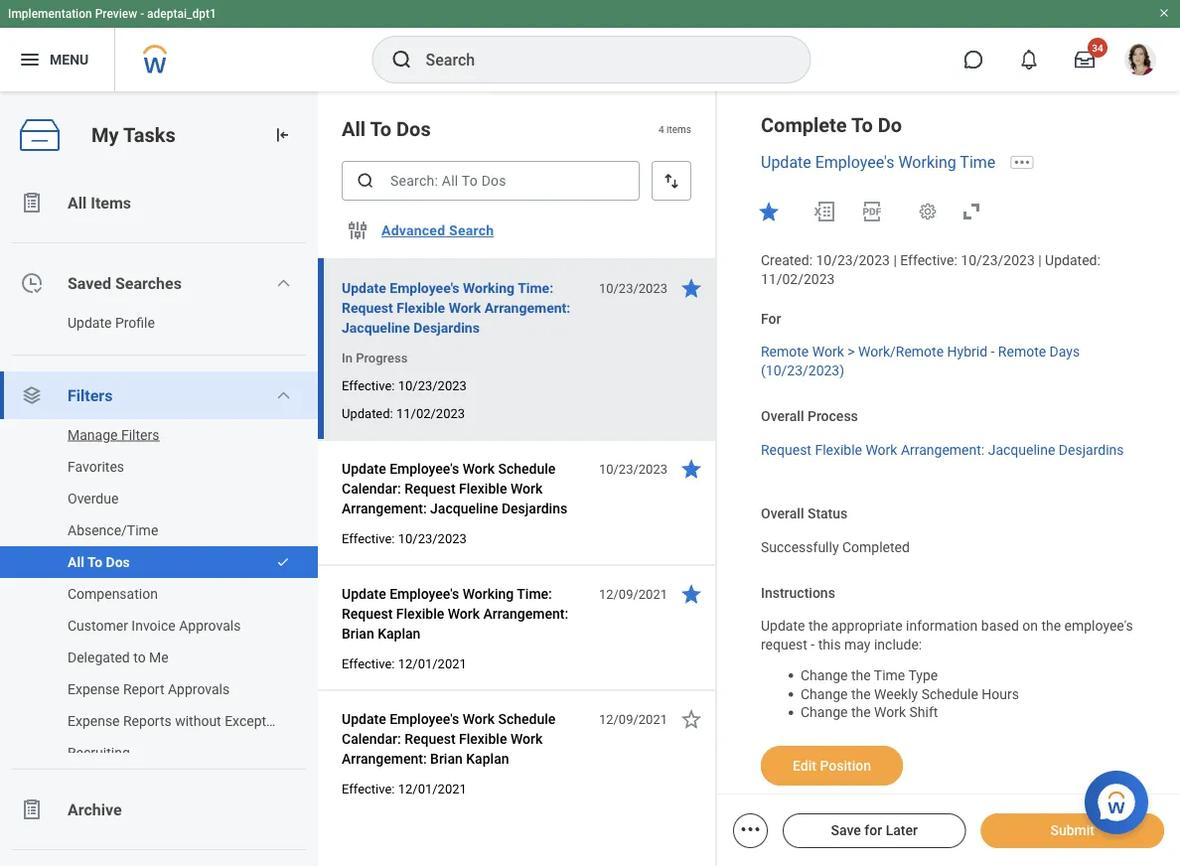 Task type: vqa. For each thing, say whether or not it's contained in the screenshot.
Compensation Icon
no



Task type: describe. For each thing, give the bounding box(es) containing it.
the down may at right bottom
[[851, 667, 871, 684]]

my tasks
[[91, 123, 175, 147]]

close environment banner image
[[1158, 7, 1170, 19]]

time: for update employee's working time: request flexible work arrangement: brian kaplan
[[517, 586, 552, 602]]

implementation
[[8, 7, 92, 21]]

recruiting
[[68, 744, 130, 761]]

working for update employee's working time
[[898, 153, 956, 172]]

inbox large image
[[1075, 50, 1095, 70]]

filters inside dropdown button
[[68, 386, 113, 405]]

the up position
[[851, 704, 871, 721]]

edit position
[[793, 757, 871, 774]]

change the time type change the weekly schedule hours change the work shift
[[801, 667, 1019, 721]]

update for update profile
[[68, 314, 112, 331]]

- inside menu banner
[[140, 7, 144, 21]]

star image for update employee's work schedule calendar: request flexible work arrangement: jacqueline desjardins
[[679, 457, 703, 481]]

update employee's working time: request flexible work arrangement: brian kaplan button
[[342, 582, 588, 646]]

the left weekly on the bottom
[[851, 686, 871, 702]]

desjardins inside update employee's work schedule calendar: request flexible work arrangement: jacqueline desjardins
[[502, 500, 567, 517]]

sort image
[[662, 171, 681, 191]]

all to dos button
[[0, 546, 266, 578]]

time inside change the time type change the weekly schedule hours change the work shift
[[874, 667, 905, 684]]

clock check image
[[20, 271, 44, 295]]

transformation import image
[[272, 125, 292, 145]]

calendar: for update employee's work schedule calendar: request flexible work arrangement: jacqueline desjardins
[[342, 480, 401, 497]]

exceptions
[[225, 713, 292, 729]]

edit position button
[[761, 746, 903, 786]]

work inside remote work > work/remote hybrid - remote days (10/23/2023)
[[812, 344, 844, 360]]

instructions
[[761, 584, 835, 601]]

update for update employee's work schedule calendar: request flexible work arrangement: jacqueline desjardins
[[342, 460, 386, 477]]

desjardins inside update employee's working time: request flexible work arrangement: jacqueline desjardins
[[413, 319, 480, 336]]

favorites button
[[0, 451, 298, 483]]

1 effective: 10/23/2023 from the top
[[342, 378, 467, 393]]

update employee's working time: request flexible work arrangement: jacqueline desjardins button
[[342, 276, 588, 340]]

arrangement: inside 'update employee's working time: request flexible work arrangement: brian kaplan'
[[483, 605, 568, 622]]

- inside remote work > work/remote hybrid - remote days (10/23/2023)
[[991, 344, 995, 360]]

approvals for expense report approvals
[[168, 681, 230, 697]]

implementation preview -   adeptai_dpt1
[[8, 7, 216, 21]]

remote work > work/remote hybrid - remote days (10/23/2023)
[[761, 344, 1080, 379]]

update employee's working time: request flexible work arrangement: brian kaplan
[[342, 586, 568, 642]]

work inside 'update employee's working time: request flexible work arrangement: brian kaplan'
[[448, 605, 480, 622]]

jacqueline inside update employee's working time: request flexible work arrangement: jacqueline desjardins
[[342, 319, 410, 336]]

my
[[91, 123, 119, 147]]

archive button
[[0, 786, 318, 833]]

update employee's working time
[[761, 153, 996, 172]]

list containing all items
[[0, 179, 318, 866]]

searches
[[115, 274, 182, 293]]

for
[[761, 310, 781, 327]]

based
[[981, 618, 1019, 634]]

compensation
[[68, 586, 158, 602]]

weekly
[[874, 686, 918, 702]]

archive
[[68, 800, 122, 819]]

complete
[[761, 113, 847, 137]]

in
[[342, 350, 353, 365]]

in progress
[[342, 350, 408, 365]]

may
[[844, 637, 871, 653]]

updated: inside created: 10/23/2023 | effective: 10/23/2023 | updated: 11/02/2023
[[1045, 252, 1100, 268]]

to
[[133, 649, 146, 666]]

update employee's working time: request flexible work arrangement: jacqueline desjardins
[[342, 280, 570, 336]]

flexible inside update employee's work schedule calendar: request flexible work arrangement: brian kaplan
[[459, 731, 507, 747]]

saved searches button
[[0, 259, 318, 307]]

employee's for update employee's working time
[[815, 153, 894, 172]]

delegated
[[68, 649, 130, 666]]

profile logan mcneil image
[[1124, 44, 1156, 80]]

arrangement: inside update employee's working time: request flexible work arrangement: jacqueline desjardins
[[484, 299, 570, 316]]

update for update employee's working time: request flexible work arrangement: jacqueline desjardins
[[342, 280, 386, 296]]

saved
[[68, 274, 111, 293]]

check image
[[276, 555, 290, 569]]

for
[[864, 822, 882, 839]]

list containing manage filters
[[0, 419, 318, 769]]

edit
[[793, 757, 816, 774]]

expense report approvals
[[68, 681, 230, 697]]

effective: 12/01/2021 for kaplan
[[342, 656, 467, 671]]

save
[[831, 822, 861, 839]]

effective: inside created: 10/23/2023 | effective: 10/23/2023 | updated: 11/02/2023
[[900, 252, 957, 268]]

submit button
[[981, 814, 1164, 848]]

12/01/2021 for kaplan
[[398, 656, 467, 671]]

update employee's work schedule calendar: request flexible work arrangement: brian kaplan
[[342, 711, 556, 767]]

delegated to me button
[[0, 642, 298, 673]]

search
[[449, 222, 494, 239]]

progress
[[356, 350, 408, 365]]

customer invoice approvals button
[[0, 610, 298, 642]]

status
[[807, 505, 848, 522]]

employee's for update employee's work schedule calendar: request flexible work arrangement: jacqueline desjardins
[[390, 460, 459, 477]]

menu button
[[0, 28, 114, 91]]

working for update employee's working time: request flexible work arrangement: brian kaplan
[[463, 586, 514, 602]]

expense report approvals button
[[0, 673, 298, 705]]

type
[[908, 667, 938, 684]]

work inside update employee's working time: request flexible work arrangement: jacqueline desjardins
[[449, 299, 481, 316]]

absence/time
[[68, 522, 158, 538]]

star image
[[679, 707, 703, 731]]

2 change from the top
[[801, 686, 848, 702]]

export to excel image
[[813, 199, 836, 223]]

profile
[[115, 314, 155, 331]]

clipboard image
[[20, 191, 44, 215]]

search image inside menu banner
[[390, 48, 414, 72]]

overall status
[[761, 505, 848, 522]]

filters button
[[0, 371, 318, 419]]

overall process
[[761, 408, 858, 424]]

advanced search button
[[373, 211, 502, 250]]

34
[[1092, 42, 1103, 54]]

4
[[659, 123, 664, 135]]

gear image
[[918, 201, 938, 221]]

request inside update employee's working time: request flexible work arrangement: jacqueline desjardins
[[342, 299, 393, 316]]

1 remote from the left
[[761, 344, 809, 360]]

update employee's work schedule calendar: request flexible work arrangement: jacqueline desjardins button
[[342, 457, 588, 520]]

expense for expense reports without exceptions
[[68, 713, 120, 729]]

process
[[807, 408, 858, 424]]

configure image
[[346, 219, 370, 242]]

overdue
[[68, 490, 119, 507]]

(10/23/2023)
[[761, 362, 844, 379]]

preview
[[95, 7, 137, 21]]

adeptai_dpt1
[[147, 7, 216, 21]]

items
[[667, 123, 691, 135]]

schedule for update employee's work schedule calendar: request flexible work arrangement: jacqueline desjardins
[[498, 460, 556, 477]]

tasks
[[123, 123, 175, 147]]

justify image
[[18, 48, 42, 72]]

manage
[[68, 427, 118, 443]]

save for later
[[831, 822, 918, 839]]

on
[[1022, 618, 1038, 634]]

advanced search
[[381, 222, 494, 239]]

invoice
[[131, 617, 176, 634]]

overdue button
[[0, 483, 298, 515]]

chevron down image
[[275, 275, 291, 291]]

update employee's work schedule calendar: request flexible work arrangement: jacqueline desjardins
[[342, 460, 567, 517]]

update employee's working time link
[[761, 153, 996, 172]]

flexible inside 'update employee's working time: request flexible work arrangement: brian kaplan'
[[396, 605, 444, 622]]

overall for overall status
[[761, 505, 804, 522]]

2 horizontal spatial jacqueline
[[988, 441, 1055, 458]]

complete to do
[[761, 113, 902, 137]]

12/01/2021 for brian
[[398, 781, 467, 796]]

created: 10/23/2023 | effective: 10/23/2023 | updated: 11/02/2023
[[761, 252, 1104, 287]]

2 | from the left
[[1038, 252, 1042, 268]]

update profile
[[68, 314, 155, 331]]



Task type: locate. For each thing, give the bounding box(es) containing it.
favorites
[[68, 458, 124, 475]]

include:
[[874, 637, 922, 653]]

1 vertical spatial brian
[[430, 750, 463, 767]]

update inside update the appropriate information based on the employee's request - this may include:
[[761, 618, 805, 634]]

0 horizontal spatial all to dos
[[68, 554, 130, 570]]

expense reports without exceptions button
[[0, 705, 298, 737]]

menu banner
[[0, 0, 1180, 91]]

1 horizontal spatial desjardins
[[502, 500, 567, 517]]

1 vertical spatial 11/02/2023
[[396, 406, 465, 421]]

2 vertical spatial jacqueline
[[430, 500, 498, 517]]

Search: All To Dos text field
[[342, 161, 640, 201]]

overall down (10/23/2023)
[[761, 408, 804, 424]]

filters up favorites button
[[121, 427, 159, 443]]

this
[[818, 637, 841, 653]]

jacqueline inside update employee's work schedule calendar: request flexible work arrangement: jacqueline desjardins
[[430, 500, 498, 517]]

update inside update employee's working time: request flexible work arrangement: jacqueline desjardins
[[342, 280, 386, 296]]

star image
[[757, 199, 781, 223], [679, 276, 703, 300], [679, 457, 703, 481], [679, 582, 703, 606]]

0 vertical spatial updated:
[[1045, 252, 1100, 268]]

clipboard image
[[20, 798, 44, 821]]

0 vertical spatial expense
[[68, 681, 120, 697]]

all items button
[[0, 179, 318, 226]]

1 horizontal spatial jacqueline
[[430, 500, 498, 517]]

successfully
[[761, 539, 839, 555]]

all to dos inside button
[[68, 554, 130, 570]]

search image
[[390, 48, 414, 72], [356, 171, 375, 191]]

request
[[342, 299, 393, 316], [761, 441, 811, 458], [404, 480, 455, 497], [342, 605, 393, 622], [404, 731, 455, 747]]

update inside 'update employee's working time: request flexible work arrangement: brian kaplan'
[[342, 586, 386, 602]]

2 12/01/2021 from the top
[[398, 781, 467, 796]]

1 | from the left
[[893, 252, 897, 268]]

1 overall from the top
[[761, 408, 804, 424]]

item list element
[[318, 91, 717, 866]]

absence/time button
[[0, 515, 298, 546]]

to inside button
[[87, 554, 102, 570]]

2 horizontal spatial -
[[991, 344, 995, 360]]

1 horizontal spatial to
[[370, 117, 391, 141]]

expense
[[68, 681, 120, 697], [68, 713, 120, 729]]

1 vertical spatial schedule
[[921, 686, 978, 702]]

0 vertical spatial time
[[960, 153, 996, 172]]

arrangement: inside update employee's work schedule calendar: request flexible work arrangement: jacqueline desjardins
[[342, 500, 427, 517]]

request inside 'update employee's working time: request flexible work arrangement: brian kaplan'
[[342, 605, 393, 622]]

2 remote from the left
[[998, 344, 1046, 360]]

0 vertical spatial jacqueline
[[342, 319, 410, 336]]

employee's inside update employee's working time: request flexible work arrangement: jacqueline desjardins
[[390, 280, 459, 296]]

later
[[886, 822, 918, 839]]

1 vertical spatial kaplan
[[466, 750, 509, 767]]

update for update employee's working time
[[761, 153, 811, 172]]

effective: 12/01/2021 for brian
[[342, 781, 467, 796]]

perspective image
[[20, 383, 44, 407]]

1 horizontal spatial brian
[[430, 750, 463, 767]]

time: inside 'update employee's working time: request flexible work arrangement: brian kaplan'
[[517, 586, 552, 602]]

time: inside update employee's working time: request flexible work arrangement: jacqueline desjardins
[[518, 280, 553, 296]]

0 horizontal spatial dos
[[106, 554, 130, 570]]

0 vertical spatial overall
[[761, 408, 804, 424]]

2 horizontal spatial to
[[851, 113, 873, 137]]

1 change from the top
[[801, 667, 848, 684]]

1 vertical spatial -
[[991, 344, 995, 360]]

0 vertical spatial filters
[[68, 386, 113, 405]]

time: for update employee's working time: request flexible work arrangement: jacqueline desjardins
[[518, 280, 553, 296]]

1 vertical spatial dos
[[106, 554, 130, 570]]

all right transformation import image
[[342, 117, 366, 141]]

filters inside button
[[121, 427, 159, 443]]

update for update employee's working time: request flexible work arrangement: brian kaplan
[[342, 586, 386, 602]]

2 vertical spatial schedule
[[498, 711, 556, 727]]

11/02/2023 inside item list 'element'
[[396, 406, 465, 421]]

0 horizontal spatial remote
[[761, 344, 809, 360]]

1 vertical spatial search image
[[356, 171, 375, 191]]

successfully completed
[[761, 539, 910, 555]]

0 vertical spatial all
[[342, 117, 366, 141]]

time up weekly on the bottom
[[874, 667, 905, 684]]

manage filters button
[[0, 419, 298, 451]]

0 vertical spatial 11/02/2023
[[761, 271, 835, 287]]

calendar: inside update employee's work schedule calendar: request flexible work arrangement: jacqueline desjardins
[[342, 480, 401, 497]]

0 vertical spatial effective: 12/01/2021
[[342, 656, 467, 671]]

- left this
[[811, 637, 815, 653]]

2 12/09/2021 from the top
[[599, 712, 667, 727]]

working
[[898, 153, 956, 172], [463, 280, 515, 296], [463, 586, 514, 602]]

schedule
[[498, 460, 556, 477], [921, 686, 978, 702], [498, 711, 556, 727]]

calendar: inside update employee's work schedule calendar: request flexible work arrangement: brian kaplan
[[342, 731, 401, 747]]

- right hybrid
[[991, 344, 995, 360]]

1 vertical spatial updated:
[[342, 406, 393, 421]]

menu
[[50, 51, 89, 68]]

effective: for update employee's work schedule calendar: request flexible work arrangement: jacqueline desjardins
[[342, 531, 395, 546]]

submit
[[1050, 822, 1095, 839]]

arrangement: inside update employee's work schedule calendar: request flexible work arrangement: brian kaplan
[[342, 750, 427, 767]]

all up compensation
[[68, 554, 84, 570]]

view printable version (pdf) image
[[860, 199, 884, 223]]

1 vertical spatial time:
[[517, 586, 552, 602]]

to up compensation
[[87, 554, 102, 570]]

0 vertical spatial 12/01/2021
[[398, 656, 467, 671]]

remote up (10/23/2023)
[[761, 344, 809, 360]]

schedule inside update employee's work schedule calendar: request flexible work arrangement: jacqueline desjardins
[[498, 460, 556, 477]]

1 vertical spatial all to dos
[[68, 554, 130, 570]]

expense for expense report approvals
[[68, 681, 120, 697]]

1 horizontal spatial all to dos
[[342, 117, 431, 141]]

1 vertical spatial jacqueline
[[988, 441, 1055, 458]]

0 vertical spatial kaplan
[[378, 625, 421, 642]]

0 horizontal spatial desjardins
[[413, 319, 480, 336]]

1 vertical spatial change
[[801, 686, 848, 702]]

0 vertical spatial change
[[801, 667, 848, 684]]

1 horizontal spatial -
[[811, 637, 815, 653]]

12/01/2021 down update employee's work schedule calendar: request flexible work arrangement: brian kaplan
[[398, 781, 467, 796]]

1 horizontal spatial dos
[[396, 117, 431, 141]]

1 vertical spatial overall
[[761, 505, 804, 522]]

1 effective: 12/01/2021 from the top
[[342, 656, 467, 671]]

1 vertical spatial 12/09/2021
[[599, 712, 667, 727]]

dos inside button
[[106, 554, 130, 570]]

update
[[761, 153, 811, 172], [342, 280, 386, 296], [68, 314, 112, 331], [342, 460, 386, 477], [342, 586, 386, 602], [761, 618, 805, 634], [342, 711, 386, 727]]

>
[[848, 344, 855, 360]]

2 vertical spatial all
[[68, 554, 84, 570]]

days
[[1049, 344, 1080, 360]]

appropriate
[[831, 618, 902, 634]]

report
[[123, 681, 164, 697]]

11/02/2023 down created:
[[761, 271, 835, 287]]

effective: 12/01/2021 down 'update employee's working time: request flexible work arrangement: brian kaplan'
[[342, 656, 467, 671]]

0 horizontal spatial jacqueline
[[342, 319, 410, 336]]

2 expense from the top
[[68, 713, 120, 729]]

hybrid
[[947, 344, 987, 360]]

effective: 10/23/2023 down update employee's work schedule calendar: request flexible work arrangement: jacqueline desjardins
[[342, 531, 467, 546]]

0 vertical spatial all to dos
[[342, 117, 431, 141]]

update inside update employee's work schedule calendar: request flexible work arrangement: brian kaplan
[[342, 711, 386, 727]]

|
[[893, 252, 897, 268], [1038, 252, 1042, 268]]

kaplan inside update employee's work schedule calendar: request flexible work arrangement: brian kaplan
[[466, 750, 509, 767]]

effective: 10/23/2023 up the updated: 11/02/2023
[[342, 378, 467, 393]]

delegated to me
[[68, 649, 169, 666]]

employee's
[[1064, 618, 1133, 634]]

flexible inside update employee's working time: request flexible work arrangement: jacqueline desjardins
[[397, 299, 445, 316]]

desjardins inside request flexible work arrangement: jacqueline desjardins link
[[1059, 441, 1124, 458]]

0 vertical spatial brian
[[342, 625, 374, 642]]

0 vertical spatial desjardins
[[413, 319, 480, 336]]

overall for overall process
[[761, 408, 804, 424]]

1 12/09/2021 from the top
[[599, 587, 667, 601]]

12/09/2021 for update employee's working time: request flexible work arrangement: brian kaplan
[[599, 587, 667, 601]]

flexible inside update employee's work schedule calendar: request flexible work arrangement: jacqueline desjardins
[[459, 480, 507, 497]]

calendar: for update employee's work schedule calendar: request flexible work arrangement: brian kaplan
[[342, 731, 401, 747]]

employee's for update employee's work schedule calendar: request flexible work arrangement: brian kaplan
[[390, 711, 459, 727]]

1 vertical spatial 12/01/2021
[[398, 781, 467, 796]]

0 horizontal spatial search image
[[356, 171, 375, 191]]

effective: 12/01/2021 down update employee's work schedule calendar: request flexible work arrangement: brian kaplan
[[342, 781, 467, 796]]

1 vertical spatial time
[[874, 667, 905, 684]]

- inside update the appropriate information based on the employee's request - this may include:
[[811, 637, 815, 653]]

0 horizontal spatial to
[[87, 554, 102, 570]]

kaplan inside 'update employee's working time: request flexible work arrangement: brian kaplan'
[[378, 625, 421, 642]]

1 horizontal spatial 11/02/2023
[[761, 271, 835, 287]]

update for update employee's work schedule calendar: request flexible work arrangement: brian kaplan
[[342, 711, 386, 727]]

update for update the appropriate information based on the employee's request - this may include:
[[761, 618, 805, 634]]

0 vertical spatial time:
[[518, 280, 553, 296]]

updated: down in progress
[[342, 406, 393, 421]]

1 vertical spatial calendar:
[[342, 731, 401, 747]]

work inside change the time type change the weekly schedule hours change the work shift
[[874, 704, 906, 721]]

without
[[175, 713, 221, 729]]

2 effective: 12/01/2021 from the top
[[342, 781, 467, 796]]

1 horizontal spatial search image
[[390, 48, 414, 72]]

the right on
[[1041, 618, 1061, 634]]

dos up "search: all to dos" text field
[[396, 117, 431, 141]]

fullscreen image
[[960, 199, 983, 223]]

dos
[[396, 117, 431, 141], [106, 554, 130, 570]]

effective: for update employee's work schedule calendar: request flexible work arrangement: brian kaplan
[[342, 781, 395, 796]]

overall up successfully
[[761, 505, 804, 522]]

1 vertical spatial working
[[463, 280, 515, 296]]

employee's for update employee's working time: request flexible work arrangement: brian kaplan
[[390, 586, 459, 602]]

1 horizontal spatial filters
[[121, 427, 159, 443]]

schedule inside update employee's work schedule calendar: request flexible work arrangement: brian kaplan
[[498, 711, 556, 727]]

11/02/2023 down "progress"
[[396, 406, 465, 421]]

search image inside item list 'element'
[[356, 171, 375, 191]]

12/01/2021 down 'update employee's working time: request flexible work arrangement: brian kaplan'
[[398, 656, 467, 671]]

0 horizontal spatial time
[[874, 667, 905, 684]]

schedule inside change the time type change the weekly schedule hours change the work shift
[[921, 686, 978, 702]]

the up this
[[808, 618, 828, 634]]

2 horizontal spatial desjardins
[[1059, 441, 1124, 458]]

12/09/2021 for update employee's work schedule calendar: request flexible work arrangement: brian kaplan
[[599, 712, 667, 727]]

approvals
[[179, 617, 241, 634], [168, 681, 230, 697]]

brian inside update employee's work schedule calendar: request flexible work arrangement: brian kaplan
[[430, 750, 463, 767]]

1 horizontal spatial |
[[1038, 252, 1042, 268]]

do
[[878, 113, 902, 137]]

2 vertical spatial change
[[801, 704, 848, 721]]

1 vertical spatial filters
[[121, 427, 159, 443]]

update inside update employee's work schedule calendar: request flexible work arrangement: jacqueline desjardins
[[342, 460, 386, 477]]

working inside 'update employee's working time: request flexible work arrangement: brian kaplan'
[[463, 586, 514, 602]]

flexible
[[397, 299, 445, 316], [815, 441, 862, 458], [459, 480, 507, 497], [396, 605, 444, 622], [459, 731, 507, 747]]

employee's inside 'update employee's working time: request flexible work arrangement: brian kaplan'
[[390, 586, 459, 602]]

all left items
[[68, 193, 87, 212]]

0 vertical spatial dos
[[396, 117, 431, 141]]

remote left days
[[998, 344, 1046, 360]]

chevron down image
[[275, 387, 291, 403]]

2 calendar: from the top
[[342, 731, 401, 747]]

1 horizontal spatial remote
[[998, 344, 1046, 360]]

0 vertical spatial approvals
[[179, 617, 241, 634]]

recruiting button
[[0, 737, 298, 769]]

notifications large image
[[1019, 50, 1039, 70]]

0 vertical spatial working
[[898, 153, 956, 172]]

brian inside 'update employee's working time: request flexible work arrangement: brian kaplan'
[[342, 625, 374, 642]]

expense reports without exceptions
[[68, 713, 292, 729]]

1 calendar: from the top
[[342, 480, 401, 497]]

-
[[140, 7, 144, 21], [991, 344, 995, 360], [811, 637, 815, 653]]

1 horizontal spatial kaplan
[[466, 750, 509, 767]]

3 change from the top
[[801, 704, 848, 721]]

1 list from the top
[[0, 179, 318, 866]]

0 vertical spatial -
[[140, 7, 144, 21]]

filters up manage
[[68, 386, 113, 405]]

0 horizontal spatial |
[[893, 252, 897, 268]]

updated:
[[1045, 252, 1100, 268], [342, 406, 393, 421]]

brian
[[342, 625, 374, 642], [430, 750, 463, 767]]

request inside update employee's work schedule calendar: request flexible work arrangement: brian kaplan
[[404, 731, 455, 747]]

approvals up without
[[168, 681, 230, 697]]

time up fullscreen image in the right of the page
[[960, 153, 996, 172]]

overall status element
[[761, 527, 910, 557]]

12/01/2021
[[398, 656, 467, 671], [398, 781, 467, 796]]

working inside update employee's working time: request flexible work arrangement: jacqueline desjardins
[[463, 280, 515, 296]]

position
[[820, 757, 871, 774]]

Search Workday  search field
[[426, 38, 769, 81]]

expense up recruiting
[[68, 713, 120, 729]]

updated: inside item list 'element'
[[342, 406, 393, 421]]

0 horizontal spatial filters
[[68, 386, 113, 405]]

dos down absence/time
[[106, 554, 130, 570]]

all to dos
[[342, 117, 431, 141], [68, 554, 130, 570]]

employee's inside update employee's work schedule calendar: request flexible work arrangement: brian kaplan
[[390, 711, 459, 727]]

request flexible work arrangement: jacqueline desjardins link
[[761, 437, 1124, 458]]

star image for update employee's working time: request flexible work arrangement: jacqueline desjardins
[[679, 276, 703, 300]]

created:
[[761, 252, 813, 268]]

0 vertical spatial schedule
[[498, 460, 556, 477]]

0 horizontal spatial brian
[[342, 625, 374, 642]]

effective: 10/23/2023
[[342, 378, 467, 393], [342, 531, 467, 546]]

0 horizontal spatial 11/02/2023
[[396, 406, 465, 421]]

2 vertical spatial -
[[811, 637, 815, 653]]

0 horizontal spatial updated:
[[342, 406, 393, 421]]

all inside item list 'element'
[[342, 117, 366, 141]]

to left do
[[851, 113, 873, 137]]

0 vertical spatial effective: 10/23/2023
[[342, 378, 467, 393]]

to right transformation import image
[[370, 117, 391, 141]]

related actions image
[[739, 818, 762, 841]]

update inside button
[[68, 314, 112, 331]]

0 vertical spatial 12/09/2021
[[599, 587, 667, 601]]

11/02/2023
[[761, 271, 835, 287], [396, 406, 465, 421]]

1 vertical spatial desjardins
[[1059, 441, 1124, 458]]

me
[[149, 649, 169, 666]]

expense down 'delegated'
[[68, 681, 120, 697]]

request flexible work arrangement: jacqueline desjardins
[[761, 441, 1124, 458]]

2 overall from the top
[[761, 505, 804, 522]]

effective: 12/01/2021
[[342, 656, 467, 671], [342, 781, 467, 796]]

list
[[0, 179, 318, 866], [0, 419, 318, 769]]

2 vertical spatial desjardins
[[502, 500, 567, 517]]

1 12/01/2021 from the top
[[398, 656, 467, 671]]

approvals for customer invoice approvals
[[179, 617, 241, 634]]

updated: up days
[[1045, 252, 1100, 268]]

1 vertical spatial all
[[68, 193, 87, 212]]

1 horizontal spatial time
[[960, 153, 996, 172]]

2 list from the top
[[0, 419, 318, 769]]

all to dos inside item list 'element'
[[342, 117, 431, 141]]

1 vertical spatial effective: 12/01/2021
[[342, 781, 467, 796]]

schedule for update employee's work schedule calendar: request flexible work arrangement: brian kaplan
[[498, 711, 556, 727]]

compensation button
[[0, 578, 298, 610]]

update profile button
[[0, 307, 298, 339]]

2 effective: 10/23/2023 from the top
[[342, 531, 467, 546]]

0 vertical spatial search image
[[390, 48, 414, 72]]

star image for update employee's working time: request flexible work arrangement: brian kaplan
[[679, 582, 703, 606]]

work/remote
[[858, 344, 944, 360]]

effective: for update employee's working time: request flexible work arrangement: brian kaplan
[[342, 656, 395, 671]]

employee's for update employee's working time: request flexible work arrangement: jacqueline desjardins
[[390, 280, 459, 296]]

1 vertical spatial expense
[[68, 713, 120, 729]]

0 horizontal spatial kaplan
[[378, 625, 421, 642]]

updated: 11/02/2023
[[342, 406, 465, 421]]

working for update employee's working time: request flexible work arrangement: jacqueline desjardins
[[463, 280, 515, 296]]

dos inside item list 'element'
[[396, 117, 431, 141]]

request inside update employee's work schedule calendar: request flexible work arrangement: jacqueline desjardins
[[404, 480, 455, 497]]

remote work > work/remote hybrid - remote days (10/23/2023) link
[[761, 340, 1080, 379]]

reports
[[123, 713, 172, 729]]

1 horizontal spatial updated:
[[1045, 252, 1100, 268]]

completed
[[842, 539, 910, 555]]

0 horizontal spatial -
[[140, 7, 144, 21]]

4 items
[[659, 123, 691, 135]]

update employee's work schedule calendar: request flexible work arrangement: brian kaplan button
[[342, 707, 588, 771]]

to inside item list 'element'
[[370, 117, 391, 141]]

1 vertical spatial effective: 10/23/2023
[[342, 531, 467, 546]]

my tasks element
[[0, 91, 318, 866]]

1 expense from the top
[[68, 681, 120, 697]]

2 vertical spatial working
[[463, 586, 514, 602]]

employee's inside update employee's work schedule calendar: request flexible work arrangement: jacqueline desjardins
[[390, 460, 459, 477]]

0 vertical spatial calendar:
[[342, 480, 401, 497]]

1 vertical spatial approvals
[[168, 681, 230, 697]]

customer
[[68, 617, 128, 634]]

approvals right invoice
[[179, 617, 241, 634]]

11/02/2023 inside created: 10/23/2023 | effective: 10/23/2023 | updated: 11/02/2023
[[761, 271, 835, 287]]

- right 'preview'
[[140, 7, 144, 21]]

12/09/2021
[[599, 587, 667, 601], [599, 712, 667, 727]]

work
[[449, 299, 481, 316], [812, 344, 844, 360], [866, 441, 897, 458], [463, 460, 495, 477], [510, 480, 543, 497], [448, 605, 480, 622], [874, 704, 906, 721], [463, 711, 495, 727], [510, 731, 543, 747]]



